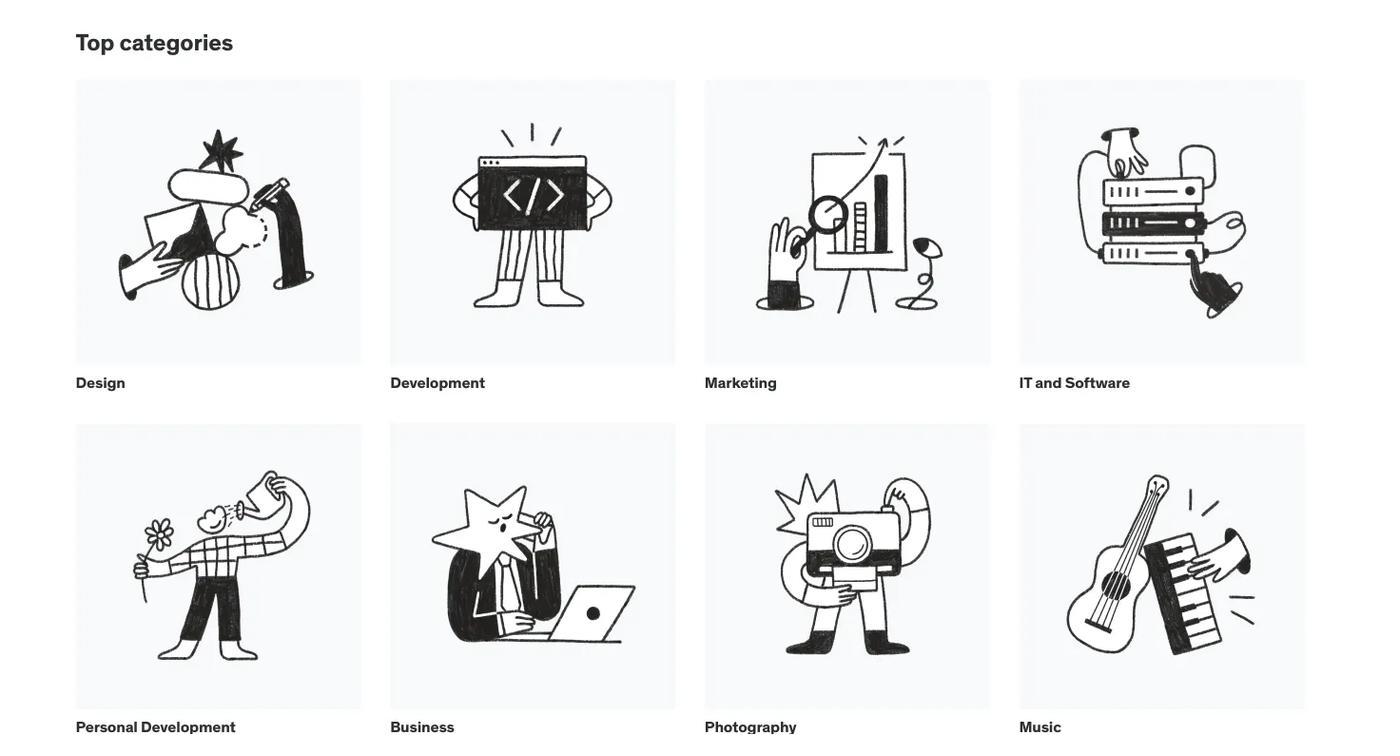 Task type: locate. For each thing, give the bounding box(es) containing it.
it and software
[[1020, 373, 1131, 392]]

top categories
[[76, 28, 233, 57]]

it
[[1020, 373, 1033, 392]]

marketing
[[705, 373, 777, 392]]

development link
[[390, 79, 676, 409]]

marketing link
[[705, 79, 991, 409]]

it and software link
[[1020, 79, 1305, 409]]

design
[[76, 373, 125, 392]]

and
[[1036, 373, 1062, 392]]

categories
[[119, 28, 233, 57]]

top
[[76, 28, 115, 57]]



Task type: vqa. For each thing, say whether or not it's contained in the screenshot.
IT
yes



Task type: describe. For each thing, give the bounding box(es) containing it.
software
[[1066, 373, 1131, 392]]

design link
[[76, 79, 361, 409]]

development
[[390, 373, 485, 392]]



